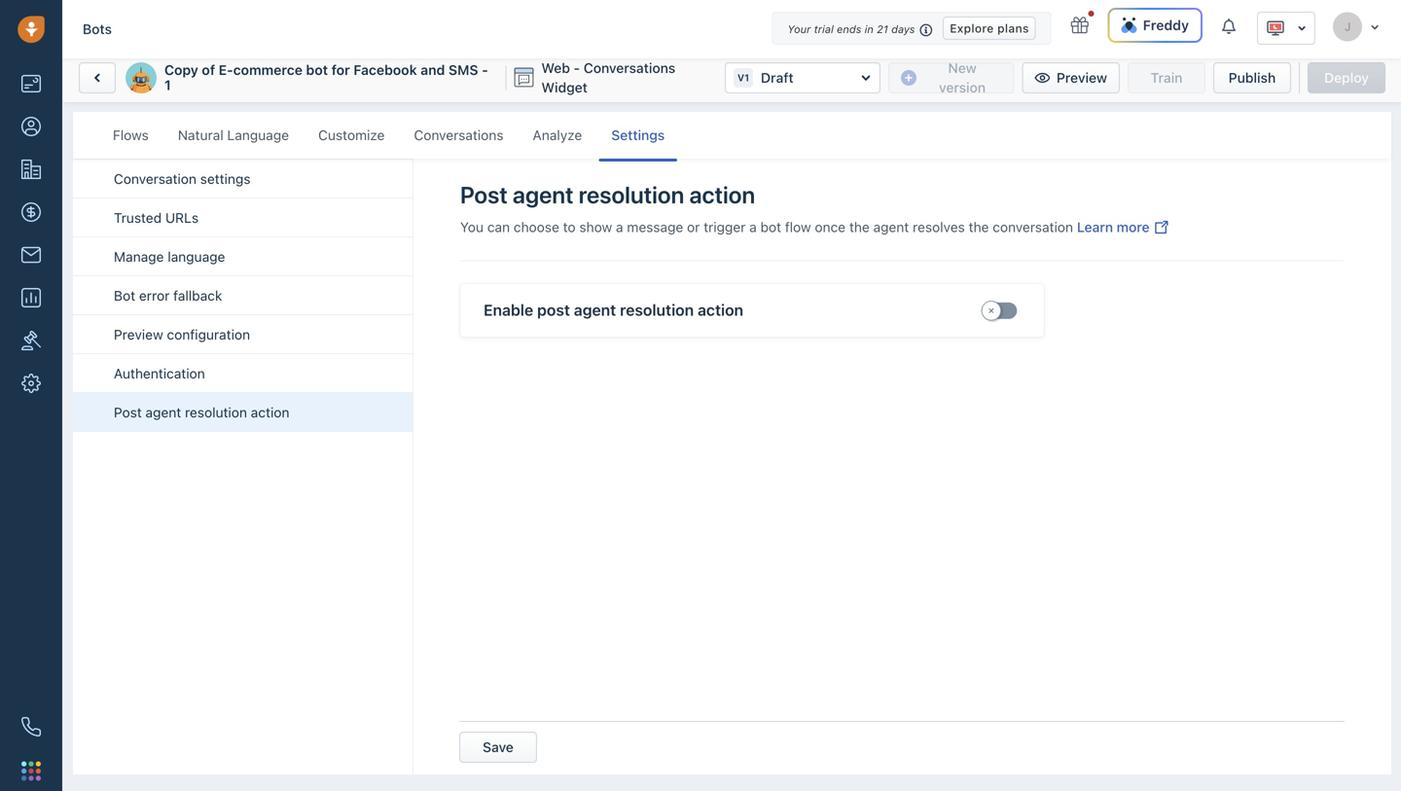 Task type: vqa. For each thing, say whether or not it's contained in the screenshot.
Freshworks Switcher icon
yes



Task type: locate. For each thing, give the bounding box(es) containing it.
freshworks switcher image
[[21, 761, 41, 781]]

ic_info_icon image
[[920, 22, 934, 38]]

phone image
[[21, 717, 41, 737]]

days
[[892, 23, 915, 36]]

your trial ends in 21 days
[[788, 23, 915, 36]]

ends
[[837, 23, 862, 36]]

properties image
[[21, 331, 41, 350]]

missing translation "unavailable" for locale "en-us" image
[[1266, 18, 1286, 38]]

your
[[788, 23, 811, 36]]

ic_arrow_down image
[[1297, 21, 1307, 35]]



Task type: describe. For each thing, give the bounding box(es) containing it.
explore
[[950, 21, 994, 35]]

ic_arrow_down image
[[1370, 21, 1380, 33]]

bots
[[83, 21, 112, 37]]

explore plans button
[[943, 17, 1036, 40]]

explore plans
[[950, 21, 1030, 35]]

bell regular image
[[1223, 17, 1238, 36]]

plans
[[998, 21, 1030, 35]]

in
[[865, 23, 874, 36]]

freddy
[[1143, 17, 1189, 33]]

phone element
[[12, 708, 51, 747]]

21
[[877, 23, 889, 36]]

freddy button
[[1108, 8, 1203, 43]]

trial
[[814, 23, 834, 36]]



